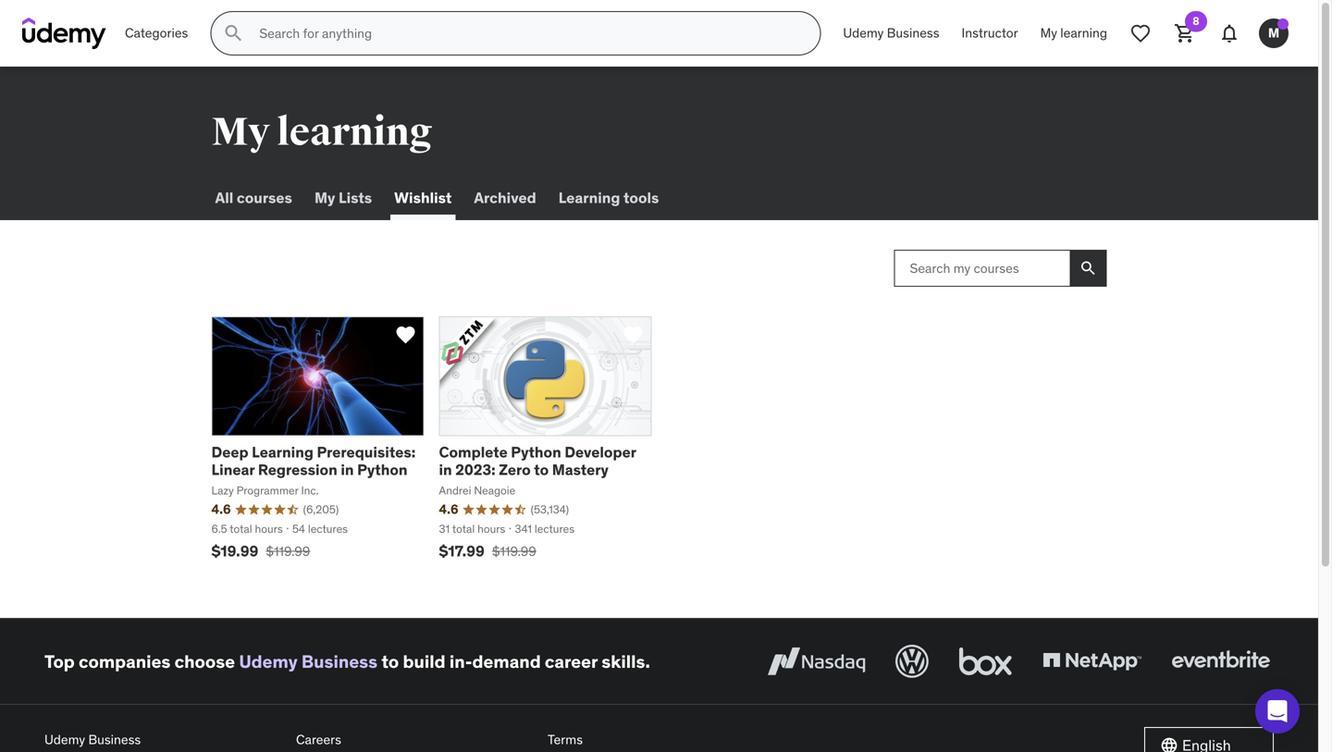 Task type: locate. For each thing, give the bounding box(es) containing it.
udemy
[[843, 25, 884, 41], [239, 650, 298, 672], [44, 731, 85, 748]]

6.5
[[211, 522, 227, 536]]

nasdaq image
[[763, 641, 870, 682]]

udemy business
[[843, 25, 940, 41], [44, 731, 141, 748]]

python
[[511, 443, 561, 462], [357, 460, 408, 479]]

instructor link
[[951, 11, 1029, 56]]

$17.99 $119.99
[[439, 542, 536, 561]]

$17.99
[[439, 542, 485, 561]]

m link
[[1252, 11, 1296, 56]]

2 total from the left
[[452, 522, 475, 536]]

learning left "tools"
[[559, 188, 620, 207]]

my left lists
[[315, 188, 335, 207]]

$119.99 inside $19.99 $119.99
[[266, 543, 310, 560]]

31 total hours
[[439, 522, 505, 536]]

to
[[534, 460, 549, 479], [381, 650, 399, 672]]

0 horizontal spatial hours
[[255, 522, 283, 536]]

volkswagen image
[[892, 641, 933, 682]]

2 $119.99 from the left
[[492, 543, 536, 560]]

1 horizontal spatial hours
[[477, 522, 505, 536]]

to right zero
[[534, 460, 549, 479]]

demand
[[472, 650, 541, 672]]

1 in from the left
[[341, 460, 354, 479]]

0 vertical spatial udemy business link
[[832, 11, 951, 56]]

1 remove from wishlist image from the left
[[395, 324, 417, 346]]

linear
[[211, 460, 255, 479]]

total for $17.99
[[452, 522, 475, 536]]

1 horizontal spatial learning
[[1061, 25, 1107, 41]]

my lists
[[315, 188, 372, 207]]

search image
[[1079, 259, 1098, 278]]

0 horizontal spatial lectures
[[308, 522, 348, 536]]

wishlist
[[394, 188, 452, 207]]

deep learning prerequisites: linear regression in python link
[[211, 443, 416, 479]]

total right 31
[[452, 522, 475, 536]]

eventbrite image
[[1168, 641, 1274, 682]]

in
[[341, 460, 354, 479], [439, 460, 452, 479]]

0 vertical spatial to
[[534, 460, 549, 479]]

remove from wishlist image for complete python developer in 2023: zero to mastery
[[622, 324, 644, 346]]

2 horizontal spatial my
[[1040, 25, 1057, 41]]

4.6 for linear
[[211, 501, 231, 518]]

archived link
[[470, 176, 540, 220]]

business down the companies
[[88, 731, 141, 748]]

learning tools
[[559, 188, 659, 207]]

0 vertical spatial business
[[887, 25, 940, 41]]

remove from wishlist image for deep learning prerequisites: linear regression in python
[[395, 324, 417, 346]]

choose
[[175, 650, 235, 672]]

4.6
[[211, 501, 231, 518], [439, 501, 459, 518]]

my learning up my lists at the left top
[[211, 108, 432, 156]]

4.6 down lazy
[[211, 501, 231, 518]]

my learning link
[[1029, 11, 1119, 56]]

1 4.6 from the left
[[211, 501, 231, 518]]

in inside complete python developer in 2023: zero to mastery andrei neagoie
[[439, 460, 452, 479]]

total for $19.99
[[230, 522, 252, 536]]

python inside complete python developer in 2023: zero to mastery andrei neagoie
[[511, 443, 561, 462]]

my up 'all courses'
[[211, 108, 270, 156]]

0 horizontal spatial 4.6
[[211, 501, 231, 518]]

1 vertical spatial learning
[[252, 443, 314, 462]]

1 horizontal spatial udemy
[[239, 650, 298, 672]]

careers
[[296, 731, 341, 748]]

2 vertical spatial business
[[88, 731, 141, 748]]

business up careers on the bottom left
[[302, 650, 378, 672]]

6.5 total hours
[[211, 522, 283, 536]]

my for my learning link
[[1040, 25, 1057, 41]]

1 hours from the left
[[255, 522, 283, 536]]

total right the 6.5
[[230, 522, 252, 536]]

small image
[[1160, 737, 1179, 752]]

business left instructor
[[887, 25, 940, 41]]

all courses link
[[211, 176, 296, 220]]

2 lectures from the left
[[535, 522, 575, 536]]

54 lectures
[[292, 522, 348, 536]]

python inside deep learning prerequisites: linear regression in python lazy programmer inc.
[[357, 460, 408, 479]]

0 horizontal spatial learning
[[252, 443, 314, 462]]

341
[[515, 522, 532, 536]]

1 horizontal spatial in
[[439, 460, 452, 479]]

2 horizontal spatial udemy
[[843, 25, 884, 41]]

1 vertical spatial udemy business
[[44, 731, 141, 748]]

0 horizontal spatial udemy
[[44, 731, 85, 748]]

categories
[[125, 25, 188, 41]]

complete
[[439, 443, 508, 462]]

m
[[1268, 25, 1280, 41]]

0 horizontal spatial business
[[88, 731, 141, 748]]

in inside deep learning prerequisites: linear regression in python lazy programmer inc.
[[341, 460, 354, 479]]

all courses
[[215, 188, 292, 207]]

0 horizontal spatial $119.99
[[266, 543, 310, 560]]

netapp image
[[1039, 641, 1145, 682]]

1 vertical spatial business
[[302, 650, 378, 672]]

learning up lists
[[277, 108, 432, 156]]

0 vertical spatial my learning
[[1040, 25, 1107, 41]]

inc.
[[301, 483, 319, 498]]

my right instructor
[[1040, 25, 1057, 41]]

shopping cart with 8 items image
[[1174, 22, 1196, 44]]

my learning left wishlist icon
[[1040, 25, 1107, 41]]

1 horizontal spatial remove from wishlist image
[[622, 324, 644, 346]]

$119.99 inside $17.99 $119.99
[[492, 543, 536, 560]]

hours
[[255, 522, 283, 536], [477, 522, 505, 536]]

0 horizontal spatial in
[[341, 460, 354, 479]]

to left build
[[381, 650, 399, 672]]

$119.99 down the 341
[[492, 543, 536, 560]]

lectures down 6205 reviews element
[[308, 522, 348, 536]]

andrei
[[439, 483, 471, 498]]

1 horizontal spatial python
[[511, 443, 561, 462]]

2023:
[[455, 460, 496, 479]]

1 horizontal spatial total
[[452, 522, 475, 536]]

0 horizontal spatial to
[[381, 650, 399, 672]]

1 lectures from the left
[[308, 522, 348, 536]]

0 vertical spatial udemy business
[[843, 25, 940, 41]]

my learning
[[1040, 25, 1107, 41], [211, 108, 432, 156]]

1 vertical spatial udemy
[[239, 650, 298, 672]]

top
[[44, 650, 75, 672]]

0 vertical spatial learning
[[1061, 25, 1107, 41]]

(6,205)
[[303, 502, 339, 517]]

0 horizontal spatial python
[[357, 460, 408, 479]]

1 vertical spatial my
[[211, 108, 270, 156]]

$119.99 for $19.99
[[266, 543, 310, 560]]

4.6 up 31
[[439, 501, 459, 518]]

$19.99 $119.99
[[211, 542, 310, 561]]

neagoie
[[474, 483, 516, 498]]

business
[[887, 25, 940, 41], [302, 650, 378, 672], [88, 731, 141, 748]]

udemy business link
[[832, 11, 951, 56], [239, 650, 378, 672], [44, 727, 281, 752]]

regression
[[258, 460, 337, 479]]

$19.99
[[211, 542, 258, 561]]

2 remove from wishlist image from the left
[[622, 324, 644, 346]]

deep learning prerequisites: linear regression in python lazy programmer inc.
[[211, 443, 416, 498]]

learning
[[1061, 25, 1107, 41], [277, 108, 432, 156]]

prerequisites:
[[317, 443, 416, 462]]

build
[[403, 650, 446, 672]]

wishlist link
[[391, 176, 455, 220]]

1 horizontal spatial 4.6
[[439, 501, 459, 518]]

1 total from the left
[[230, 522, 252, 536]]

6205 reviews element
[[303, 502, 339, 517]]

2 hours from the left
[[477, 522, 505, 536]]

learning up the programmer
[[252, 443, 314, 462]]

$119.99 for $17.99
[[492, 543, 536, 560]]

1 horizontal spatial lectures
[[535, 522, 575, 536]]

hours for $19.99
[[255, 522, 283, 536]]

programmer
[[236, 483, 298, 498]]

54
[[292, 522, 305, 536]]

0 horizontal spatial remove from wishlist image
[[395, 324, 417, 346]]

341 lectures
[[515, 522, 575, 536]]

lectures
[[308, 522, 348, 536], [535, 522, 575, 536]]

2 4.6 from the left
[[439, 501, 459, 518]]

0 vertical spatial learning
[[559, 188, 620, 207]]

0 horizontal spatial learning
[[277, 108, 432, 156]]

$119.99
[[266, 543, 310, 560], [492, 543, 536, 560]]

my
[[1040, 25, 1057, 41], [211, 108, 270, 156], [315, 188, 335, 207]]

hours up $19.99 $119.99
[[255, 522, 283, 536]]

learning
[[559, 188, 620, 207], [252, 443, 314, 462]]

1 horizontal spatial learning
[[559, 188, 620, 207]]

learning left wishlist icon
[[1061, 25, 1107, 41]]

8 link
[[1163, 11, 1207, 56]]

2 in from the left
[[439, 460, 452, 479]]

2 vertical spatial udemy
[[44, 731, 85, 748]]

$119.99 down 54
[[266, 543, 310, 560]]

submit search image
[[222, 22, 245, 44]]

2 vertical spatial my
[[315, 188, 335, 207]]

lectures down the 53134 reviews element
[[535, 522, 575, 536]]

1 horizontal spatial business
[[302, 650, 378, 672]]

companies
[[79, 650, 171, 672]]

0 horizontal spatial my
[[211, 108, 270, 156]]

1 horizontal spatial to
[[534, 460, 549, 479]]

remove from wishlist image
[[395, 324, 417, 346], [622, 324, 644, 346]]

0 vertical spatial my
[[1040, 25, 1057, 41]]

1 horizontal spatial my
[[315, 188, 335, 207]]

total
[[230, 522, 252, 536], [452, 522, 475, 536]]

0 horizontal spatial my learning
[[211, 108, 432, 156]]

1 $119.99 from the left
[[266, 543, 310, 560]]

hours up $17.99 $119.99
[[477, 522, 505, 536]]

1 horizontal spatial $119.99
[[492, 543, 536, 560]]

1 vertical spatial learning
[[277, 108, 432, 156]]

0 horizontal spatial total
[[230, 522, 252, 536]]



Task type: describe. For each thing, give the bounding box(es) containing it.
top companies choose udemy business to build in-demand career skills.
[[44, 650, 650, 672]]

2 vertical spatial udemy business link
[[44, 727, 281, 752]]

1 vertical spatial my learning
[[211, 108, 432, 156]]

my lists link
[[311, 176, 376, 220]]

learning inside learning tools link
[[559, 188, 620, 207]]

31
[[439, 522, 450, 536]]

lists
[[339, 188, 372, 207]]

udemy image
[[22, 18, 106, 49]]

lazy
[[211, 483, 234, 498]]

complete python developer in 2023: zero to mastery link
[[439, 443, 636, 479]]

hours for $17.99
[[477, 522, 505, 536]]

archived
[[474, 188, 536, 207]]

notifications image
[[1218, 22, 1241, 44]]

4.6 for in
[[439, 501, 459, 518]]

1 vertical spatial udemy business link
[[239, 650, 378, 672]]

courses
[[237, 188, 292, 207]]

0 vertical spatial udemy
[[843, 25, 884, 41]]

Search for anything text field
[[256, 18, 798, 49]]

careers link
[[296, 727, 533, 752]]

lectures for zero
[[535, 522, 575, 536]]

Search my courses text field
[[894, 250, 1070, 287]]

1 horizontal spatial my learning
[[1040, 25, 1107, 41]]

lectures for in
[[308, 522, 348, 536]]

1 vertical spatial to
[[381, 650, 399, 672]]

learning tools link
[[555, 176, 663, 220]]

categories button
[[114, 11, 199, 56]]

zero
[[499, 460, 531, 479]]

instructor
[[962, 25, 1018, 41]]

complete python developer in 2023: zero to mastery andrei neagoie
[[439, 443, 636, 498]]

to inside complete python developer in 2023: zero to mastery andrei neagoie
[[534, 460, 549, 479]]

in-
[[449, 650, 472, 672]]

career
[[545, 650, 598, 672]]

terms
[[548, 731, 583, 748]]

developer
[[565, 443, 636, 462]]

53134 reviews element
[[531, 502, 569, 517]]

my for my lists link
[[315, 188, 335, 207]]

all
[[215, 188, 233, 207]]

0 horizontal spatial udemy business
[[44, 731, 141, 748]]

2 horizontal spatial business
[[887, 25, 940, 41]]

learning inside deep learning prerequisites: linear regression in python lazy programmer inc.
[[252, 443, 314, 462]]

mastery
[[552, 460, 609, 479]]

wishlist image
[[1130, 22, 1152, 44]]

8
[[1193, 14, 1200, 28]]

(53,134)
[[531, 502, 569, 517]]

skills.
[[602, 650, 650, 672]]

you have alerts image
[[1278, 19, 1289, 30]]

tools
[[624, 188, 659, 207]]

box image
[[955, 641, 1017, 682]]

deep
[[211, 443, 248, 462]]

1 horizontal spatial udemy business
[[843, 25, 940, 41]]

terms link
[[548, 727, 785, 752]]



Task type: vqa. For each thing, say whether or not it's contained in the screenshot.
Top
yes



